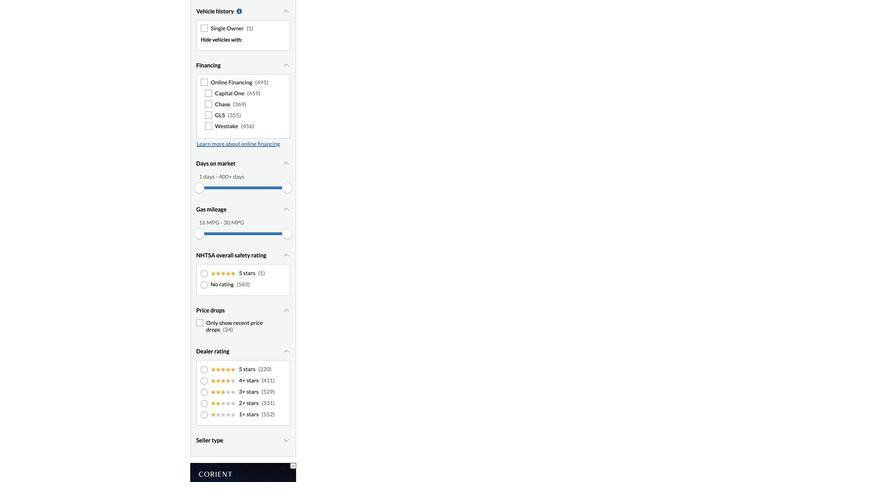 Task type: locate. For each thing, give the bounding box(es) containing it.
chevron down image for gas mileage
[[283, 207, 290, 212]]

drops inside price drops dropdown button
[[211, 307, 225, 314]]

0 horizontal spatial -
[[216, 173, 218, 180]]

chevron down image inside gas mileage dropdown button
[[283, 207, 290, 212]]

capital
[[215, 90, 233, 96]]

1
[[199, 173, 203, 180]]

on
[[210, 160, 217, 167]]

1 horizontal spatial mpg
[[231, 219, 244, 226]]

stars right 3+
[[247, 388, 259, 395]]

3 chevron down image from the top
[[283, 161, 290, 166]]

1 vertical spatial rating
[[219, 281, 234, 287]]

4+
[[239, 377, 246, 384]]

1 days - 400+ days
[[199, 173, 245, 180]]

financing up online
[[196, 62, 221, 68]]

nhtsa overall safety rating
[[196, 252, 267, 258]]

seller type
[[196, 437, 223, 444]]

5 stars for (1)
[[239, 269, 256, 276]]

- left 400+ in the top left of the page
[[216, 173, 218, 180]]

0 vertical spatial 5 stars
[[239, 269, 256, 276]]

rating
[[252, 252, 267, 258], [219, 281, 234, 287], [215, 348, 230, 355]]

1 mpg from the left
[[207, 219, 220, 226]]

0 horizontal spatial mpg
[[207, 219, 220, 226]]

4 chevron down image from the top
[[283, 207, 290, 212]]

chevron down image for nhtsa overall safety rating
[[283, 252, 290, 258]]

1 horizontal spatial financing
[[229, 79, 253, 85]]

drops inside only show recent price drops
[[206, 326, 220, 333]]

days
[[196, 160, 209, 167]]

stars for (220)
[[244, 366, 256, 372]]

rating right dealer
[[215, 348, 230, 355]]

5 stars up 4+ stars
[[239, 366, 256, 372]]

5 stars for (220)
[[239, 366, 256, 372]]

1 vertical spatial drops
[[206, 326, 220, 333]]

recent
[[234, 319, 250, 326]]

2 5 stars from the top
[[239, 366, 256, 372]]

(1) down nhtsa overall safety rating dropdown button
[[259, 269, 265, 276]]

mpg right 16
[[207, 219, 220, 226]]

stars for (552)
[[247, 411, 259, 418]]

2 vertical spatial rating
[[215, 348, 230, 355]]

5 stars
[[239, 269, 256, 276], [239, 366, 256, 372]]

5 up the 4+
[[239, 366, 242, 372]]

-
[[216, 173, 218, 180], [221, 219, 223, 226]]

5 stars up (563)
[[239, 269, 256, 276]]

stars right the 4+
[[247, 377, 259, 384]]

chevron down image inside days on market dropdown button
[[283, 161, 290, 166]]

mpg
[[207, 219, 220, 226], [231, 219, 244, 226]]

(531)
[[262, 400, 275, 406]]

5
[[239, 269, 242, 276], [239, 366, 242, 372]]

days right 400+ in the top left of the page
[[233, 173, 245, 180]]

history
[[216, 8, 234, 15]]

0 vertical spatial 5
[[239, 269, 242, 276]]

3+
[[239, 388, 246, 395]]

chevron down image inside price drops dropdown button
[[283, 308, 290, 313]]

2+
[[239, 400, 246, 406]]

financing
[[196, 62, 221, 68], [229, 79, 253, 85]]

2 mpg from the left
[[231, 219, 244, 226]]

0 vertical spatial (1)
[[247, 25, 254, 32]]

vehicle history
[[196, 8, 234, 15]]

(24)
[[223, 326, 233, 333]]

1 horizontal spatial days
[[233, 173, 245, 180]]

rating right no
[[219, 281, 234, 287]]

1 horizontal spatial (1)
[[259, 269, 265, 276]]

no rating (563)
[[211, 281, 250, 287]]

online
[[242, 140, 257, 147]]

price
[[196, 307, 210, 314]]

6 chevron down image from the top
[[283, 308, 290, 313]]

single
[[211, 25, 226, 32]]

only
[[206, 319, 218, 326]]

drops
[[211, 307, 225, 314], [206, 326, 220, 333]]

0 horizontal spatial financing
[[196, 62, 221, 68]]

5 for (411)
[[239, 366, 242, 372]]

mpg right 30
[[231, 219, 244, 226]]

1 vertical spatial 5 stars
[[239, 366, 256, 372]]

7 chevron down image from the top
[[283, 438, 290, 443]]

only show recent price drops
[[206, 319, 263, 333]]

stars up (563)
[[244, 269, 256, 276]]

seller
[[196, 437, 211, 444]]

2 chevron down image from the top
[[283, 62, 290, 68]]

financing
[[258, 140, 280, 147]]

gls
[[215, 112, 225, 118]]

days
[[204, 173, 215, 180], [233, 173, 245, 180]]

chevron down image for price drops
[[283, 308, 290, 313]]

1 days from the left
[[204, 173, 215, 180]]

5 up (563)
[[239, 269, 242, 276]]

0 horizontal spatial days
[[204, 173, 215, 180]]

stars for (529)
[[247, 388, 259, 395]]

400+
[[219, 173, 232, 180]]

stars right 2+
[[247, 400, 259, 406]]

gas mileage
[[196, 206, 227, 213]]

(529)
[[262, 388, 275, 395]]

0 vertical spatial -
[[216, 173, 218, 180]]

(220)
[[259, 366, 272, 372]]

5 chevron down image from the top
[[283, 252, 290, 258]]

0 vertical spatial rating
[[252, 252, 267, 258]]

0 vertical spatial drops
[[211, 307, 225, 314]]

chevron down image inside nhtsa overall safety rating dropdown button
[[283, 252, 290, 258]]

rating right safety
[[252, 252, 267, 258]]

1 vertical spatial financing
[[229, 79, 253, 85]]

stars right 1+
[[247, 411, 259, 418]]

1+
[[239, 411, 246, 418]]

hide
[[201, 37, 212, 43]]

(1)
[[247, 25, 254, 32], [259, 269, 265, 276]]

2 5 from the top
[[239, 366, 242, 372]]

drops up only
[[211, 307, 225, 314]]

1 5 from the top
[[239, 269, 242, 276]]

stars
[[244, 269, 256, 276], [244, 366, 256, 372], [247, 377, 259, 384], [247, 388, 259, 395], [247, 400, 259, 406], [247, 411, 259, 418]]

financing up 'one'
[[229, 79, 253, 85]]

(1) right owner
[[247, 25, 254, 32]]

1 chevron down image from the top
[[283, 9, 290, 14]]

dealer rating button
[[196, 343, 290, 360]]

0 vertical spatial financing
[[196, 62, 221, 68]]

one
[[234, 90, 245, 96]]

owner
[[227, 25, 244, 32]]

(495)
[[255, 79, 269, 85]]

1 vertical spatial (1)
[[259, 269, 265, 276]]

financing button
[[196, 56, 290, 74]]

- left 30
[[221, 219, 223, 226]]

2+ stars
[[239, 400, 259, 406]]

1 vertical spatial -
[[221, 219, 223, 226]]

with:
[[231, 37, 243, 43]]

1 horizontal spatial -
[[221, 219, 223, 226]]

days on market button
[[196, 155, 290, 172]]

days right the 1
[[204, 173, 215, 180]]

chevron down image
[[283, 9, 290, 14], [283, 62, 290, 68], [283, 161, 290, 166], [283, 207, 290, 212], [283, 252, 290, 258], [283, 308, 290, 313], [283, 438, 290, 443]]

stars up 4+ stars
[[244, 366, 256, 372]]

chevron down image inside seller type dropdown button
[[283, 438, 290, 443]]

drops down only
[[206, 326, 220, 333]]

(456)
[[241, 123, 254, 129]]

price
[[251, 319, 263, 326]]

rating inside dealer rating dropdown button
[[215, 348, 230, 355]]

gls (355)
[[215, 112, 241, 118]]

1 5 stars from the top
[[239, 269, 256, 276]]

chevron down image inside financing dropdown button
[[283, 62, 290, 68]]

1 vertical spatial 5
[[239, 366, 242, 372]]

stars for (531)
[[247, 400, 259, 406]]



Task type: vqa. For each thing, say whether or not it's contained in the screenshot.
show
yes



Task type: describe. For each thing, give the bounding box(es) containing it.
no
[[211, 281, 218, 287]]

overall
[[216, 252, 234, 258]]

chevron down image for financing
[[283, 62, 290, 68]]

advertisement region
[[190, 463, 296, 482]]

(355)
[[228, 112, 241, 118]]

price drops button
[[196, 302, 290, 319]]

3+ stars
[[239, 388, 259, 395]]

seller type button
[[196, 432, 290, 449]]

4+ stars
[[239, 377, 259, 384]]

chevron down image for days on market
[[283, 161, 290, 166]]

hide vehicles with:
[[201, 37, 243, 43]]

chevron down image
[[283, 349, 290, 354]]

- for days
[[216, 173, 218, 180]]

stars for (1)
[[244, 269, 256, 276]]

(411)
[[262, 377, 275, 384]]

0 horizontal spatial (1)
[[247, 25, 254, 32]]

chase
[[215, 101, 230, 107]]

financing inside financing dropdown button
[[196, 62, 221, 68]]

dealer rating
[[196, 348, 230, 355]]

info circle image
[[236, 9, 243, 14]]

dealer
[[196, 348, 213, 355]]

vehicle
[[196, 8, 215, 15]]

days on market
[[196, 160, 236, 167]]

single owner (1)
[[211, 25, 254, 32]]

learn more about online financing
[[197, 140, 280, 147]]

stars for (411)
[[247, 377, 259, 384]]

vehicle history button
[[196, 3, 290, 20]]

gas
[[196, 206, 206, 213]]

16 mpg - 30 mpg
[[199, 219, 244, 226]]

5 for (563)
[[239, 269, 242, 276]]

more
[[212, 140, 225, 147]]

safety
[[235, 252, 251, 258]]

learn more about online financing button
[[196, 138, 281, 149]]

price drops
[[196, 307, 225, 314]]

2 days from the left
[[233, 173, 245, 180]]

chase (369)
[[215, 101, 246, 107]]

rating for dealer rating
[[215, 348, 230, 355]]

rating inside nhtsa overall safety rating dropdown button
[[252, 252, 267, 258]]

westlake
[[215, 123, 238, 129]]

1+ stars
[[239, 411, 259, 418]]

(459)
[[247, 90, 261, 96]]

(369)
[[233, 101, 246, 107]]

online financing (495)
[[211, 79, 269, 85]]

show
[[219, 319, 232, 326]]

chevron down image inside vehicle history dropdown button
[[283, 9, 290, 14]]

- for mpg
[[221, 219, 223, 226]]

nhtsa overall safety rating button
[[196, 246, 290, 264]]

(563)
[[237, 281, 250, 287]]

chevron down image for seller type
[[283, 438, 290, 443]]

about
[[226, 140, 240, 147]]

online
[[211, 79, 228, 85]]

learn
[[197, 140, 211, 147]]

mileage
[[207, 206, 227, 213]]

rating for no rating (563)
[[219, 281, 234, 287]]

vehicles
[[213, 37, 230, 43]]

(552)
[[262, 411, 275, 418]]

30
[[224, 219, 230, 226]]

nhtsa
[[196, 252, 215, 258]]

market
[[218, 160, 236, 167]]

16
[[199, 219, 206, 226]]

westlake (456)
[[215, 123, 254, 129]]

capital one (459)
[[215, 90, 261, 96]]

type
[[212, 437, 223, 444]]

gas mileage button
[[196, 201, 290, 218]]



